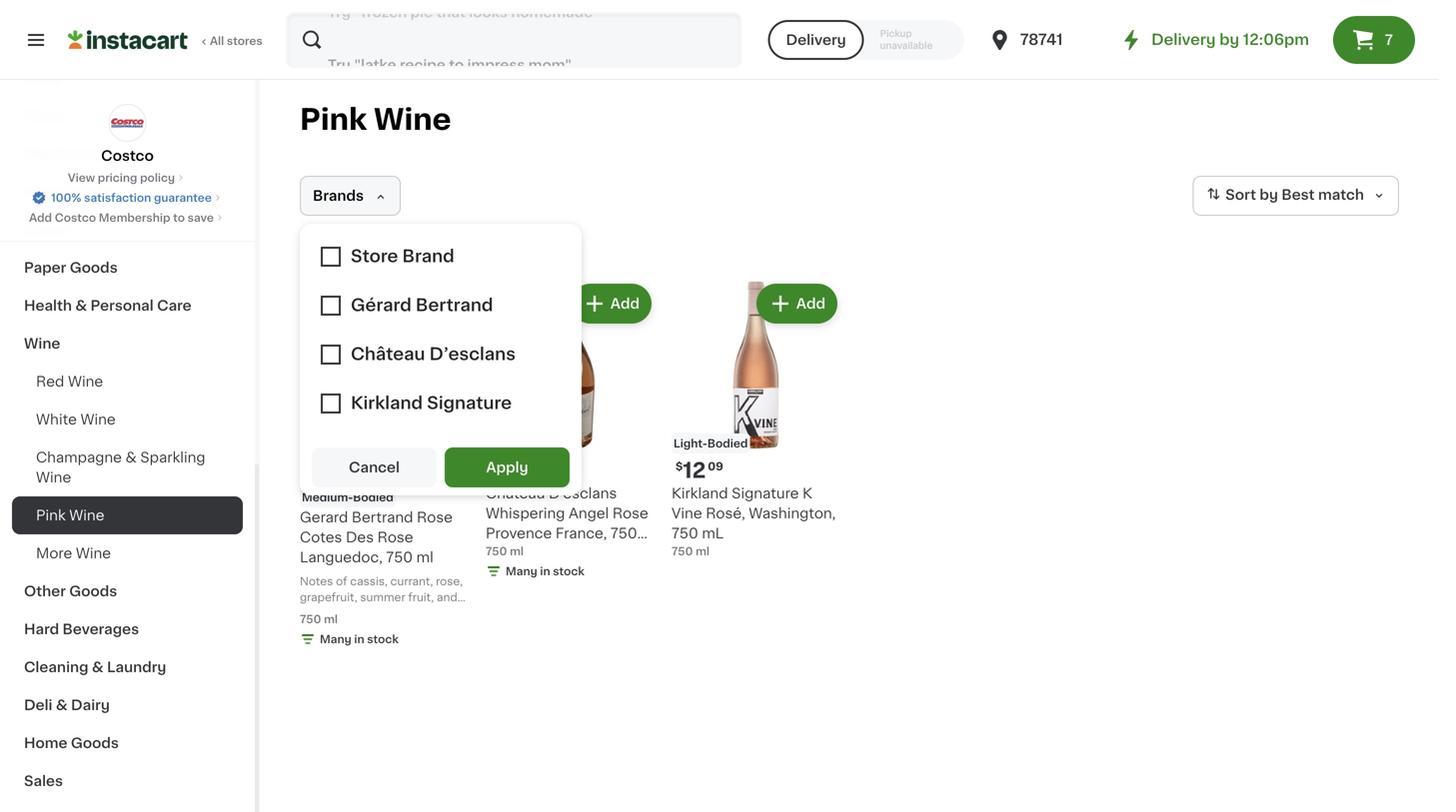 Task type: vqa. For each thing, say whether or not it's contained in the screenshot.
Instacart logo
yes



Task type: locate. For each thing, give the bounding box(es) containing it.
$ 20 99
[[490, 460, 543, 481]]

cleaning & laundry link
[[12, 649, 243, 687]]

best inside "best match sort by" field
[[1282, 188, 1315, 202]]

1 vertical spatial many in stock
[[320, 634, 399, 645]]

2 horizontal spatial bodied
[[708, 438, 748, 449]]

0 horizontal spatial many in stock
[[320, 634, 399, 645]]

2 add button from the left
[[573, 286, 650, 322]]

2 horizontal spatial product group
[[672, 280, 842, 560]]

0 horizontal spatial by
[[1220, 32, 1240, 47]]

1 vertical spatial best
[[306, 439, 328, 448]]

in
[[540, 566, 551, 577], [354, 634, 365, 645]]

1 horizontal spatial pink wine
[[300, 105, 451, 134]]

& inside the champagne & sparkling wine
[[126, 451, 137, 465]]

more wine link
[[12, 535, 243, 573]]

home goods
[[24, 737, 119, 751]]

0 horizontal spatial $
[[304, 461, 311, 472]]

bodied up bertrand
[[353, 492, 394, 503]]

best seller
[[306, 439, 356, 448]]

by inside field
[[1260, 188, 1279, 202]]

product group
[[300, 280, 470, 652], [486, 280, 656, 584], [672, 280, 842, 560]]

& right deli
[[56, 699, 68, 713]]

$
[[304, 461, 311, 472], [490, 461, 497, 472], [676, 461, 683, 472]]

2 product group from the left
[[486, 280, 656, 584]]

languedoc,
[[300, 551, 383, 565]]

many in stock
[[506, 566, 585, 577], [320, 634, 399, 645]]

white wine
[[36, 413, 116, 427]]

1 vertical spatial by
[[1260, 188, 1279, 202]]

2 horizontal spatial add button
[[759, 286, 836, 322]]

pink up more
[[36, 509, 66, 523]]

1 horizontal spatial product group
[[486, 280, 656, 584]]

many in stock down notes of cassis, currant, rose, grapefruit, summer fruit, and candy 750 ml
[[320, 634, 399, 645]]

0 vertical spatial many in stock
[[506, 566, 585, 577]]

red wine
[[36, 375, 103, 389]]

ml inside kirkland signature k vine rosé, washington, 750 ml 750 ml
[[696, 546, 710, 557]]

$ inside $ 15 99
[[304, 461, 311, 472]]

d'esclans
[[549, 487, 617, 501]]

pink up brands
[[300, 105, 367, 134]]

dairy
[[71, 699, 110, 713]]

goods for home goods
[[71, 737, 119, 751]]

all stores
[[210, 35, 263, 46]]

1 vertical spatial many
[[320, 634, 352, 645]]

& inside deli & dairy "link"
[[56, 699, 68, 713]]

pink wine up brands dropdown button
[[300, 105, 451, 134]]

by
[[1220, 32, 1240, 47], [1260, 188, 1279, 202]]

1 vertical spatial stock
[[367, 634, 399, 645]]

0 vertical spatial medium-
[[488, 438, 539, 449]]

signature
[[732, 487, 799, 501]]

99 inside $ 20 99
[[528, 461, 543, 472]]

1 product group from the left
[[300, 280, 470, 652]]

rose right bertrand
[[417, 511, 453, 525]]

3 product group from the left
[[672, 280, 842, 560]]

1 horizontal spatial 99
[[528, 461, 543, 472]]

bodied
[[539, 438, 580, 449], [708, 438, 748, 449], [353, 492, 394, 503]]

rosé,
[[706, 507, 746, 521]]

stock
[[553, 566, 585, 577], [367, 634, 399, 645]]

medium- up apply
[[488, 438, 539, 449]]

cassis,
[[350, 576, 388, 587]]

0 vertical spatial medium-bodied
[[488, 438, 580, 449]]

bodied for 20
[[539, 438, 580, 449]]

0 vertical spatial pink wine
[[300, 105, 451, 134]]

add for chateau d'esclans whispering angel rose provence france, 750 ml
[[611, 297, 640, 311]]

None search field
[[286, 12, 742, 68]]

$ inside $ 12 09
[[676, 461, 683, 472]]

0 vertical spatial best
[[1282, 188, 1315, 202]]

to
[[173, 212, 185, 223]]

1 vertical spatial medium-
[[302, 492, 353, 503]]

99 right 20
[[528, 461, 543, 472]]

delivery inside delivery button
[[786, 33, 847, 47]]

1 vertical spatial medium-bodied
[[302, 492, 394, 503]]

rose right angel
[[613, 507, 649, 521]]

goods for paper goods
[[70, 261, 118, 275]]

delivery for delivery by 12:06pm
[[1152, 32, 1217, 47]]

many
[[506, 566, 538, 577], [320, 634, 352, 645]]

1 horizontal spatial by
[[1260, 188, 1279, 202]]

many down candy
[[320, 634, 352, 645]]

1 horizontal spatial in
[[540, 566, 551, 577]]

12
[[683, 460, 706, 481]]

1 vertical spatial pink
[[36, 509, 66, 523]]

& down view
[[61, 185, 73, 199]]

electronics
[[24, 147, 106, 161]]

view
[[68, 172, 95, 183]]

add button for 12
[[759, 286, 836, 322]]

wine right more
[[76, 547, 111, 561]]

best left match on the top of page
[[1282, 188, 1315, 202]]

pink wine
[[300, 105, 451, 134], [36, 509, 105, 523]]

product group containing 12
[[672, 280, 842, 560]]

other goods link
[[12, 573, 243, 611]]

1 vertical spatial costco
[[55, 212, 96, 223]]

20
[[497, 460, 526, 481]]

service type group
[[768, 20, 965, 60]]

3 add button from the left
[[759, 286, 836, 322]]

0 vertical spatial pink
[[300, 105, 367, 134]]

wine
[[374, 105, 451, 134], [24, 337, 60, 351], [68, 375, 103, 389], [80, 413, 116, 427], [36, 471, 71, 485], [69, 509, 105, 523], [76, 547, 111, 561]]

& down beverages
[[92, 661, 104, 675]]

more wine
[[36, 547, 111, 561]]

0 horizontal spatial many
[[320, 634, 352, 645]]

k
[[803, 487, 813, 501]]

2 horizontal spatial $
[[676, 461, 683, 472]]

1 horizontal spatial many in stock
[[506, 566, 585, 577]]

hard
[[24, 623, 59, 637]]

goods down dairy
[[71, 737, 119, 751]]

0 vertical spatial by
[[1220, 32, 1240, 47]]

& right health
[[75, 299, 87, 313]]

99 for 20
[[528, 461, 543, 472]]

wine down champagne
[[36, 471, 71, 485]]

wine right white
[[80, 413, 116, 427]]

best for best seller
[[306, 439, 328, 448]]

red
[[36, 375, 64, 389]]

medium- up 'gerard'
[[302, 492, 353, 503]]

0 horizontal spatial best
[[306, 439, 328, 448]]

wine up brands dropdown button
[[374, 105, 451, 134]]

0 horizontal spatial rose
[[378, 531, 414, 545]]

1 vertical spatial in
[[354, 634, 365, 645]]

laundry
[[107, 661, 166, 675]]

$ up chateau on the bottom
[[490, 461, 497, 472]]

rose inside the chateau d'esclans whispering angel rose provence france, 750 ml
[[613, 507, 649, 521]]

medium-bodied up $ 20 99
[[488, 438, 580, 449]]

vine
[[672, 507, 703, 521]]

all
[[210, 35, 224, 46]]

currant,
[[391, 576, 433, 587]]

by left 12:06pm
[[1220, 32, 1240, 47]]

0 horizontal spatial bodied
[[353, 492, 394, 503]]

costco up view pricing policy link
[[101, 149, 154, 163]]

in down notes of cassis, currant, rose, grapefruit, summer fruit, and candy 750 ml
[[354, 634, 365, 645]]

stock down france,
[[553, 566, 585, 577]]

& for deli
[[56, 699, 68, 713]]

0 horizontal spatial medium-
[[302, 492, 353, 503]]

cleaning
[[24, 661, 88, 675]]

costco down 100%
[[55, 212, 96, 223]]

0 horizontal spatial 99
[[337, 461, 352, 472]]

1 horizontal spatial costco
[[101, 149, 154, 163]]

0 vertical spatial in
[[540, 566, 551, 577]]

$ for 15
[[304, 461, 311, 472]]

1 horizontal spatial rose
[[417, 511, 453, 525]]

& inside cleaning & laundry link
[[92, 661, 104, 675]]

medium-
[[488, 438, 539, 449], [302, 492, 353, 503]]

1 vertical spatial goods
[[69, 585, 117, 599]]

ml inside gerard bertrand rose cotes des rose languedoc, 750 ml
[[417, 551, 434, 565]]

rose down bertrand
[[378, 531, 414, 545]]

0 horizontal spatial stock
[[367, 634, 399, 645]]

99 for 15
[[337, 461, 352, 472]]

2 vertical spatial goods
[[71, 737, 119, 751]]

ml
[[510, 546, 524, 557], [696, 546, 710, 557], [486, 547, 503, 561], [417, 551, 434, 565], [324, 614, 338, 625]]

0 horizontal spatial in
[[354, 634, 365, 645]]

0 horizontal spatial delivery
[[786, 33, 847, 47]]

stores
[[227, 35, 263, 46]]

beer & cider link
[[12, 173, 243, 211]]

3 $ from the left
[[676, 461, 683, 472]]

0 vertical spatial goods
[[70, 261, 118, 275]]

78741
[[1021, 32, 1063, 47]]

sparkling
[[140, 451, 205, 465]]

99 inside $ 15 99
[[337, 461, 352, 472]]

stock down notes of cassis, currant, rose, grapefruit, summer fruit, and candy 750 ml
[[367, 634, 399, 645]]

goods up health & personal care
[[70, 261, 118, 275]]

save
[[188, 212, 214, 223]]

1 $ from the left
[[304, 461, 311, 472]]

1 horizontal spatial medium-bodied
[[488, 438, 580, 449]]

1 horizontal spatial best
[[1282, 188, 1315, 202]]

bodied up $ 20 99
[[539, 438, 580, 449]]

by for sort
[[1260, 188, 1279, 202]]

best left seller
[[306, 439, 328, 448]]

2 99 from the left
[[528, 461, 543, 472]]

many down 750 ml
[[506, 566, 538, 577]]

product group containing 15
[[300, 280, 470, 652]]

$ inside $ 20 99
[[490, 461, 497, 472]]

2 horizontal spatial rose
[[613, 507, 649, 521]]

99
[[337, 461, 352, 472], [528, 461, 543, 472]]

light-bodied
[[674, 438, 748, 449]]

by right sort
[[1260, 188, 1279, 202]]

baby
[[24, 71, 61, 85]]

1 horizontal spatial delivery
[[1152, 32, 1217, 47]]

&
[[61, 185, 73, 199], [75, 299, 87, 313], [126, 451, 137, 465], [92, 661, 104, 675], [56, 699, 68, 713]]

0 horizontal spatial product group
[[300, 280, 470, 652]]

0 horizontal spatial add button
[[387, 286, 464, 322]]

bodied up 09 on the bottom of the page
[[708, 438, 748, 449]]

chateau
[[486, 487, 545, 501]]

0 horizontal spatial pink wine
[[36, 509, 105, 523]]

1 vertical spatial pink wine
[[36, 509, 105, 523]]

& inside beer & cider link
[[61, 185, 73, 199]]

goods up beverages
[[69, 585, 117, 599]]

and
[[437, 592, 458, 603]]

$ down best seller
[[304, 461, 311, 472]]

liquor
[[24, 223, 70, 237]]

1 horizontal spatial add button
[[573, 286, 650, 322]]

& for health
[[75, 299, 87, 313]]

many in stock down 750 ml
[[506, 566, 585, 577]]

& down white wine link
[[126, 451, 137, 465]]

ml
[[702, 527, 724, 541]]

goods
[[70, 261, 118, 275], [69, 585, 117, 599], [71, 737, 119, 751]]

2 $ from the left
[[490, 461, 497, 472]]

1 horizontal spatial $
[[490, 461, 497, 472]]

0 horizontal spatial costco
[[55, 212, 96, 223]]

add for gerard bertrand rose cotes des rose languedoc, 750 ml
[[425, 297, 454, 311]]

delivery inside delivery by 12:06pm link
[[1152, 32, 1217, 47]]

99 right 15
[[337, 461, 352, 472]]

1 horizontal spatial stock
[[553, 566, 585, 577]]

rose,
[[436, 576, 463, 587]]

kirkland
[[672, 487, 729, 501]]

pink wine up more wine in the left bottom of the page
[[36, 509, 105, 523]]

0 vertical spatial stock
[[553, 566, 585, 577]]

& inside health & personal care link
[[75, 299, 87, 313]]

in down the "provence"
[[540, 566, 551, 577]]

paper goods link
[[12, 249, 243, 287]]

0 vertical spatial many
[[506, 566, 538, 577]]

$ down light-
[[676, 461, 683, 472]]

medium-bodied up 'gerard'
[[302, 492, 394, 503]]

cancel
[[349, 461, 400, 475]]

washington,
[[749, 507, 836, 521]]

1 horizontal spatial bodied
[[539, 438, 580, 449]]

liquor link
[[12, 211, 243, 249]]

1 99 from the left
[[337, 461, 352, 472]]

0 vertical spatial costco
[[101, 149, 154, 163]]



Task type: describe. For each thing, give the bounding box(es) containing it.
7
[[1386, 33, 1394, 47]]

$ 12 09
[[676, 460, 724, 481]]

1 add button from the left
[[387, 286, 464, 322]]

costco logo image
[[108, 104, 146, 142]]

100% satisfaction guarantee button
[[31, 186, 224, 206]]

care
[[157, 299, 192, 313]]

12:06pm
[[1244, 32, 1310, 47]]

add costco membership to save
[[29, 212, 214, 223]]

brands
[[313, 189, 364, 203]]

notes of cassis, currant, rose, grapefruit, summer fruit, and candy 750 ml
[[300, 576, 463, 625]]

pricing
[[98, 172, 137, 183]]

costco link
[[101, 104, 154, 166]]

champagne & sparkling wine
[[36, 451, 205, 485]]

satisfaction
[[84, 192, 151, 203]]

add button for 20
[[573, 286, 650, 322]]

costco inside add costco membership to save link
[[55, 212, 96, 223]]

product group containing 20
[[486, 280, 656, 584]]

sales
[[24, 775, 63, 789]]

deli
[[24, 699, 52, 713]]

instacart logo image
[[68, 28, 188, 52]]

chateau d'esclans whispering angel rose provence france, 750 ml
[[486, 487, 649, 561]]

paper goods
[[24, 261, 118, 275]]

beer & cider
[[24, 185, 116, 199]]

light-
[[674, 438, 708, 449]]

guarantee
[[154, 192, 212, 203]]

grapefruit,
[[300, 592, 358, 603]]

view pricing policy
[[68, 172, 175, 183]]

view pricing policy link
[[68, 170, 187, 186]]

$ for 12
[[676, 461, 683, 472]]

1 horizontal spatial many
[[506, 566, 538, 577]]

0 horizontal spatial medium-bodied
[[302, 492, 394, 503]]

deli & dairy link
[[12, 687, 243, 725]]

wine up more wine in the left bottom of the page
[[69, 509, 105, 523]]

apply button
[[445, 448, 570, 488]]

kirkland signature k vine rosé, washington, 750 ml 750 ml
[[672, 487, 836, 557]]

1 horizontal spatial pink
[[300, 105, 367, 134]]

cider
[[76, 185, 116, 199]]

Best match Sort by field
[[1193, 176, 1400, 216]]

sort
[[1226, 188, 1257, 202]]

provence
[[486, 527, 552, 541]]

white
[[36, 413, 77, 427]]

ml inside the chateau d'esclans whispering angel rose provence france, 750 ml
[[486, 547, 503, 561]]

brands button
[[300, 176, 401, 216]]

fruit,
[[408, 592, 434, 603]]

white wine link
[[12, 401, 243, 439]]

red wine link
[[12, 363, 243, 401]]

floral link
[[12, 97, 243, 135]]

15
[[311, 460, 335, 481]]

750 inside the chateau d'esclans whispering angel rose provence france, 750 ml
[[611, 527, 638, 541]]

100%
[[51, 192, 81, 203]]

wine inside the champagne & sparkling wine
[[36, 471, 71, 485]]

$ 15 99
[[304, 460, 352, 481]]

health & personal care
[[24, 299, 192, 313]]

$ for 20
[[490, 461, 497, 472]]

other goods
[[24, 585, 117, 599]]

& for champagne
[[126, 451, 137, 465]]

add for kirkland signature k vine rosé, washington, 750 ml
[[797, 297, 826, 311]]

hard beverages link
[[12, 611, 243, 649]]

09
[[708, 461, 724, 472]]

champagne & sparkling wine link
[[12, 439, 243, 497]]

bodied for 12
[[708, 438, 748, 449]]

des
[[346, 531, 374, 545]]

sort by
[[1226, 188, 1279, 202]]

wine right the red
[[68, 375, 103, 389]]

gerard bertrand rose cotes des rose languedoc, 750 ml
[[300, 511, 453, 565]]

apply
[[486, 461, 529, 475]]

wine down health
[[24, 337, 60, 351]]

750 inside notes of cassis, currant, rose, grapefruit, summer fruit, and candy 750 ml
[[300, 614, 321, 625]]

& for cleaning
[[92, 661, 104, 675]]

7 button
[[1334, 16, 1416, 64]]

78741 button
[[989, 12, 1109, 68]]

candy
[[300, 608, 334, 619]]

by for delivery
[[1220, 32, 1240, 47]]

membership
[[99, 212, 170, 223]]

match
[[1319, 188, 1365, 202]]

deli & dairy
[[24, 699, 110, 713]]

750 ml
[[486, 546, 524, 557]]

ml inside notes of cassis, currant, rose, grapefruit, summer fruit, and candy 750 ml
[[324, 614, 338, 625]]

floral
[[24, 109, 64, 123]]

Search field
[[288, 14, 740, 66]]

policy
[[140, 172, 175, 183]]

delivery by 12:06pm
[[1152, 32, 1310, 47]]

bertrand
[[352, 511, 413, 525]]

1 horizontal spatial medium-
[[488, 438, 539, 449]]

cotes
[[300, 531, 342, 545]]

hard beverages
[[24, 623, 139, 637]]

0 horizontal spatial pink
[[36, 509, 66, 523]]

health
[[24, 299, 72, 313]]

delivery by 12:06pm link
[[1120, 28, 1310, 52]]

notes
[[300, 576, 333, 587]]

home
[[24, 737, 68, 751]]

angel
[[569, 507, 609, 521]]

summer
[[360, 592, 406, 603]]

gerard
[[300, 511, 348, 525]]

other
[[24, 585, 66, 599]]

beverages
[[63, 623, 139, 637]]

pink wine link
[[12, 497, 243, 535]]

best for best match
[[1282, 188, 1315, 202]]

goods for other goods
[[69, 585, 117, 599]]

delivery for delivery
[[786, 33, 847, 47]]

whispering
[[486, 507, 565, 521]]

paper
[[24, 261, 66, 275]]

750 inside gerard bertrand rose cotes des rose languedoc, 750 ml
[[386, 551, 413, 565]]

& for beer
[[61, 185, 73, 199]]



